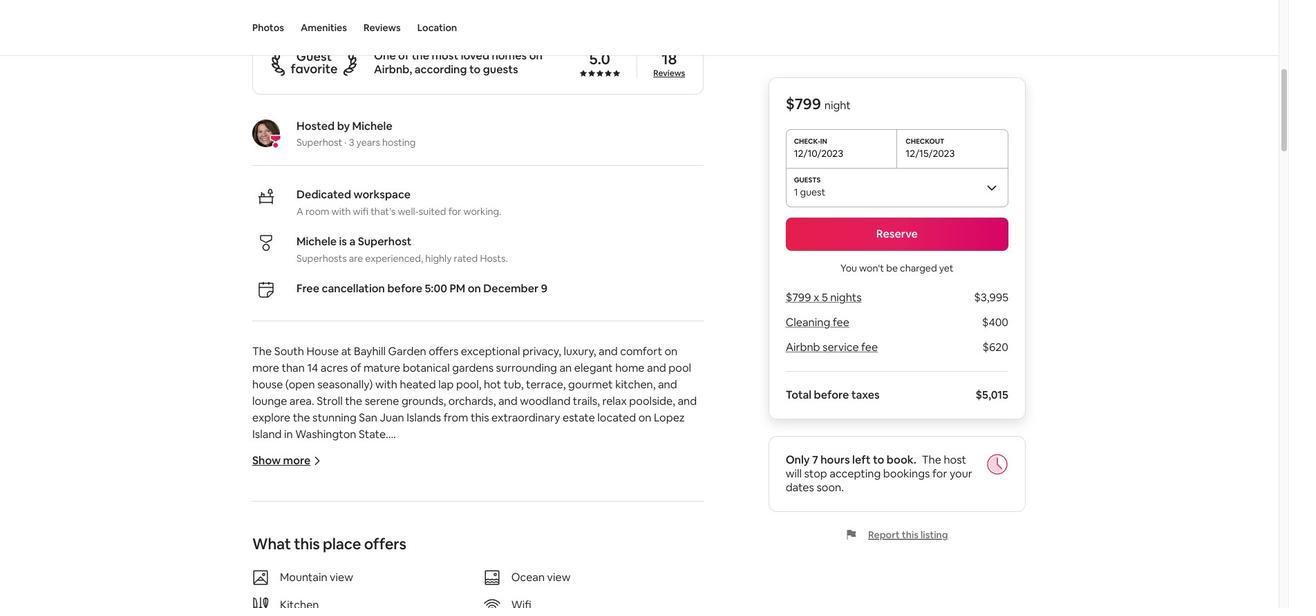 Task type: locate. For each thing, give the bounding box(es) containing it.
14 inside the south house at bayhill garden offers exceptional privacy, luxury, and comfort on more than 14 acres of mature botanical gardens surrounding an elegant home and pool house (open seasonally) with heated lap pool, hot tub, terrace, gourmet kitchen, and lounge area. stroll the serene grounds, orchards, and woodland trails, relax poolside, and explore the stunning san juan islands from this extraordinary estate located on lopez island in washington state.
[[307, 361, 318, 375]]

and down valley
[[578, 510, 597, 525]]

0 horizontal spatial conservation
[[388, 494, 454, 508]]

dates
[[786, 480, 814, 495]]

airbnb,
[[374, 62, 412, 77]]

1 horizontal spatial gardens
[[452, 361, 494, 375]]

you
[[841, 262, 857, 274]]

sustainable
[[417, 576, 474, 591]]

fee right service on the right bottom of the page
[[861, 340, 878, 355]]

superhost down 'hosted'
[[297, 136, 342, 149]]

for down "astonishing"
[[305, 576, 320, 591]]

the for south
[[252, 344, 272, 359]]

gourmet
[[568, 377, 613, 392]]

homes
[[492, 48, 527, 63], [579, 527, 613, 541]]

(open
[[285, 377, 315, 392]]

the inside the host will stop accepting bookings for your dates soon.
[[922, 453, 941, 467]]

the up "richardson"
[[525, 477, 542, 491]]

fee up service on the right bottom of the page
[[833, 315, 849, 330]]

0 vertical spatial 14
[[307, 361, 318, 375]]

1 horizontal spatial an
[[560, 361, 572, 375]]

x
[[814, 290, 819, 305]]

years right 3
[[356, 136, 380, 149]]

luxury,
[[564, 344, 596, 359]]

of up seasonally)
[[350, 361, 361, 375]]

for left your
[[932, 467, 947, 481]]

comfort
[[620, 344, 662, 359]]

more down south
[[252, 361, 279, 375]]

0 horizontal spatial superhost
[[297, 136, 342, 149]]

0 horizontal spatial than
[[282, 361, 305, 375]]

before left 5:00
[[387, 281, 422, 296]]

michele up the superhosts
[[297, 234, 337, 249]]

michele up 3
[[352, 119, 392, 133]]

a left retreat
[[330, 477, 336, 491]]

0 vertical spatial michele
[[352, 119, 392, 133]]

0 vertical spatial reviews
[[364, 21, 401, 34]]

0 vertical spatial years
[[356, 136, 380, 149]]

bayhill up overlooking
[[252, 477, 284, 491]]

an inside the south house at bayhill garden offers exceptional privacy, luxury, and comfort on more than 14 acres of mature botanical gardens surrounding an elegant home and pool house (open seasonally) with heated lap pool, hot tub, terrace, gourmet kitchen, and lounge area. stroll the serene grounds, orchards, and woodland trails, relax poolside, and explore the stunning san juan islands from this extraordinary estate located on lopez island in washington state.
[[560, 361, 572, 375]]

0 horizontal spatial house
[[252, 377, 283, 392]]

2 vertical spatial the
[[622, 543, 642, 558]]

$799
[[786, 94, 821, 113], [786, 290, 811, 305]]

fee
[[833, 315, 849, 330], [861, 340, 878, 355]]

1 horizontal spatial bayhill
[[354, 344, 386, 359]]

juan down serene
[[380, 411, 404, 425]]

1 vertical spatial more
[[283, 453, 311, 468]]

explore
[[252, 411, 290, 425]]

bookings
[[883, 467, 930, 481]]

0 vertical spatial before
[[387, 281, 422, 296]]

1 horizontal spatial offers
[[429, 344, 459, 359]]

0 horizontal spatial michele
[[297, 234, 337, 249]]

service
[[823, 340, 859, 355]]

1 vertical spatial reviews
[[653, 67, 685, 78]]

the down valley
[[600, 510, 617, 525]]

house
[[307, 344, 339, 359]]

michele inside the hosted by michele superhost · 3 years hosting
[[352, 119, 392, 133]]

poolside,
[[629, 394, 675, 409]]

0 horizontal spatial bayhill
[[252, 477, 284, 491]]

lush
[[252, 543, 272, 558]]

hosting
[[382, 136, 416, 149]]

1 horizontal spatial this
[[471, 411, 489, 425]]

1 horizontal spatial superhost
[[358, 234, 412, 249]]

0 vertical spatial house
[[252, 377, 283, 392]]

1 vertical spatial michele
[[297, 234, 337, 249]]

2 horizontal spatial the
[[922, 453, 941, 467]]

to left the guests
[[469, 62, 481, 77]]

pool down "two"
[[445, 543, 468, 558]]

12/15/2023
[[906, 147, 955, 160]]

and up poolside,
[[658, 377, 677, 392]]

with left wifi
[[331, 205, 351, 218]]

25
[[348, 576, 360, 591]]

superhost
[[297, 136, 342, 149], [358, 234, 412, 249]]

elegant up the gourmet on the bottom left of page
[[574, 361, 613, 375]]

1 horizontal spatial than
[[418, 477, 441, 491]]

of
[[398, 48, 409, 63], [350, 361, 361, 375], [376, 477, 386, 491], [613, 477, 624, 491], [486, 494, 497, 508], [252, 510, 263, 525], [474, 510, 485, 525], [649, 510, 660, 525], [383, 560, 393, 574]]

won't
[[859, 262, 884, 274]]

a
[[349, 234, 355, 249], [330, 477, 336, 491], [373, 543, 379, 558]]

homes inside bayhill garden, a retreat of more than 14 acres, sits on the southern hills of lopez island, overlooking the protected conservation lands of the richardson valley with marine views of san juan island's cattle point, the ranges of vancouver island, and the lights of victoria, british colombia at night. two elegant and comfortable homes nestle into the lush gardens and frame a magnificent pool house offering every amenity. the grounds offer an astonishing array of landscapes and horticultural diversity and have been cultivated for over 25 years with sustainable water conservation and organic farming practices.
[[579, 527, 613, 541]]

1 vertical spatial superhost
[[358, 234, 412, 249]]

the left south
[[252, 344, 272, 359]]

7
[[812, 453, 818, 467]]

$799 night
[[786, 94, 851, 113]]

years down array on the left bottom of the page
[[362, 576, 390, 591]]

grounds
[[644, 543, 686, 558]]

view left array on the left bottom of the page
[[330, 570, 353, 585]]

0 horizontal spatial homes
[[492, 48, 527, 63]]

0 vertical spatial at
[[341, 344, 352, 359]]

1 vertical spatial elegant
[[450, 527, 489, 541]]

of inside the south house at bayhill garden offers exceptional privacy, luxury, and comfort on more than 14 acres of mature botanical gardens surrounding an elegant home and pool house (open seasonally) with heated lap pool, hot tub, terrace, gourmet kitchen, and lounge area. stroll the serene grounds, orchards, and woodland trails, relax poolside, and explore the stunning san juan islands from this extraordinary estate located on lopez island in washington state.
[[350, 361, 361, 375]]

reserve button
[[786, 218, 1009, 251]]

host
[[944, 453, 966, 467]]

1 vertical spatial fee
[[861, 340, 878, 355]]

the down nestle at the bottom of the page
[[622, 543, 642, 558]]

0 horizontal spatial elegant
[[450, 527, 489, 541]]

house up lounge
[[252, 377, 283, 392]]

well-
[[398, 205, 419, 218]]

the up island's
[[315, 494, 332, 508]]

1 horizontal spatial reviews
[[653, 67, 685, 78]]

an inside bayhill garden, a retreat of more than 14 acres, sits on the southern hills of lopez island, overlooking the protected conservation lands of the richardson valley with marine views of san juan island's cattle point, the ranges of vancouver island, and the lights of victoria, british colombia at night. two elegant and comfortable homes nestle into the lush gardens and frame a magnificent pool house offering every amenity. the grounds offer an astonishing array of landscapes and horticultural diversity and have been cultivated for over 25 years with sustainable water conservation and organic farming practices.
[[279, 560, 292, 574]]

views
[[670, 494, 699, 508]]

array
[[354, 560, 380, 574]]

this down "orchards,"
[[471, 411, 489, 425]]

retreat
[[338, 477, 373, 491]]

0 horizontal spatial reviews
[[364, 21, 401, 34]]

0 horizontal spatial 14
[[307, 361, 318, 375]]

1 vertical spatial lopez
[[627, 477, 657, 491]]

0 horizontal spatial this
[[294, 534, 320, 554]]

2 horizontal spatial for
[[932, 467, 947, 481]]

0 horizontal spatial the
[[252, 344, 272, 359]]

1 horizontal spatial fee
[[861, 340, 878, 355]]

relax
[[602, 394, 627, 409]]

1 horizontal spatial pool
[[669, 361, 691, 375]]

0 vertical spatial than
[[282, 361, 305, 375]]

san inside the south house at bayhill garden offers exceptional privacy, luxury, and comfort on more than 14 acres of mature botanical gardens surrounding an elegant home and pool house (open seasonally) with heated lap pool, hot tub, terrace, gourmet kitchen, and lounge area. stroll the serene grounds, orchards, and woodland trails, relax poolside, and explore the stunning san juan islands from this extraordinary estate located on lopez island in washington state.
[[359, 411, 377, 425]]

conservation up point,
[[388, 494, 454, 508]]

two
[[426, 527, 448, 541]]

island, down "richardson"
[[544, 510, 576, 525]]

1 horizontal spatial 14
[[444, 477, 455, 491]]

than up ranges
[[418, 477, 441, 491]]

1 vertical spatial at
[[382, 527, 393, 541]]

san up "victoria,"
[[265, 510, 284, 525]]

amenities button
[[301, 0, 347, 55]]

superhost inside the hosted by michele superhost · 3 years hosting
[[297, 136, 342, 149]]

the left host
[[922, 453, 941, 467]]

years inside the hosted by michele superhost · 3 years hosting
[[356, 136, 380, 149]]

1 vertical spatial pool
[[445, 543, 468, 558]]

14 left the acres,
[[444, 477, 455, 491]]

more up garden,
[[283, 453, 311, 468]]

organic
[[598, 576, 636, 591]]

vancouver
[[487, 510, 541, 525]]

than inside the south house at bayhill garden offers exceptional privacy, luxury, and comfort on more than 14 acres of mature botanical gardens surrounding an elegant home and pool house (open seasonally) with heated lap pool, hot tub, terrace, gourmet kitchen, and lounge area. stroll the serene grounds, orchards, and woodland trails, relax poolside, and explore the stunning san juan islands from this extraordinary estate located on lopez island in washington state.
[[282, 361, 305, 375]]

0 vertical spatial conservation
[[388, 494, 454, 508]]

and down 'comfort'
[[647, 361, 666, 375]]

2 horizontal spatial a
[[373, 543, 379, 558]]

more inside the south house at bayhill garden offers exceptional privacy, luxury, and comfort on more than 14 acres of mature botanical gardens surrounding an elegant home and pool house (open seasonally) with heated lap pool, hot tub, terrace, gourmet kitchen, and lounge area. stroll the serene grounds, orchards, and woodland trails, relax poolside, and explore the stunning san juan islands from this extraordinary estate located on lopez island in washington state.
[[252, 361, 279, 375]]

an down luxury,
[[560, 361, 572, 375]]

of right one
[[398, 48, 409, 63]]

0 vertical spatial more
[[252, 361, 279, 375]]

mountain view
[[280, 570, 353, 585]]

more up point,
[[389, 477, 416, 491]]

1 vertical spatial gardens
[[275, 543, 316, 558]]

by
[[337, 119, 350, 133]]

0 horizontal spatial offers
[[364, 534, 406, 554]]

superhost up experienced,
[[358, 234, 412, 249]]

are
[[349, 252, 363, 265]]

1 horizontal spatial conservation
[[508, 576, 574, 591]]

1 horizontal spatial the
[[622, 543, 642, 558]]

than down south
[[282, 361, 305, 375]]

conservation down diversity
[[508, 576, 574, 591]]

1 horizontal spatial view
[[547, 570, 571, 585]]

0 horizontal spatial for
[[305, 576, 320, 591]]

elegant inside the south house at bayhill garden offers exceptional privacy, luxury, and comfort on more than 14 acres of mature botanical gardens surrounding an elegant home and pool house (open seasonally) with heated lap pool, hot tub, terrace, gourmet kitchen, and lounge area. stroll the serene grounds, orchards, and woodland trails, relax poolside, and explore the stunning san juan islands from this extraordinary estate located on lopez island in washington state.
[[574, 361, 613, 375]]

photos
[[252, 21, 284, 34]]

of right retreat
[[376, 477, 386, 491]]

homes up amenity.
[[579, 527, 613, 541]]

1 vertical spatial house
[[470, 543, 501, 558]]

a right is
[[349, 234, 355, 249]]

bayhill up mature
[[354, 344, 386, 359]]

1 vertical spatial juan
[[286, 510, 311, 525]]

2 $799 from the top
[[786, 290, 811, 305]]

0 vertical spatial elegant
[[574, 361, 613, 375]]

0 vertical spatial pool
[[669, 361, 691, 375]]

offers inside the south house at bayhill garden offers exceptional privacy, luxury, and comfort on more than 14 acres of mature botanical gardens surrounding an elegant home and pool house (open seasonally) with heated lap pool, hot tub, terrace, gourmet kitchen, and lounge area. stroll the serene grounds, orchards, and woodland trails, relax poolside, and explore the stunning san juan islands from this extraordinary estate located on lopez island in washington state.
[[429, 344, 459, 359]]

island, up views
[[660, 477, 692, 491]]

5
[[822, 290, 828, 305]]

extraordinary
[[492, 411, 560, 425]]

december
[[483, 281, 539, 296]]

an
[[560, 361, 572, 375], [279, 560, 292, 574]]

0 horizontal spatial gardens
[[275, 543, 316, 558]]

house up horticultural
[[470, 543, 501, 558]]

bayhill inside bayhill garden, a retreat of more than 14 acres, sits on the southern hills of lopez island, overlooking the protected conservation lands of the richardson valley with marine views of san juan island's cattle point, the ranges of vancouver island, and the lights of victoria, british colombia at night. two elegant and comfortable homes nestle into the lush gardens and frame a magnificent pool house offering every amenity. the grounds offer an astonishing array of landscapes and horticultural diversity and have been cultivated for over 25 years with sustainable water conservation and organic farming practices.
[[252, 477, 284, 491]]

pool up poolside,
[[669, 361, 691, 375]]

1 vertical spatial $799
[[786, 290, 811, 305]]

workspace
[[354, 187, 411, 202]]

0 vertical spatial superhost
[[297, 136, 342, 149]]

frame
[[340, 543, 371, 558]]

1 horizontal spatial homes
[[579, 527, 613, 541]]

on right the guests
[[529, 48, 543, 63]]

overlooking
[[252, 494, 312, 508]]

1 horizontal spatial at
[[382, 527, 393, 541]]

0 horizontal spatial pool
[[445, 543, 468, 558]]

years
[[356, 136, 380, 149], [362, 576, 390, 591]]

serene
[[365, 394, 399, 409]]

bayhill inside the south house at bayhill garden offers exceptional privacy, luxury, and comfort on more than 14 acres of mature botanical gardens surrounding an elegant home and pool house (open seasonally) with heated lap pool, hot tub, terrace, gourmet kitchen, and lounge area. stroll the serene grounds, orchards, and woodland trails, relax poolside, and explore the stunning san juan islands from this extraordinary estate located on lopez island in washington state.
[[354, 344, 386, 359]]

1 vertical spatial to
[[873, 453, 884, 467]]

$799 left night
[[786, 94, 821, 113]]

a inside michele is a superhost superhosts are experienced, highly rated hosts.
[[349, 234, 355, 249]]

garden
[[388, 344, 426, 359]]

you won't be charged yet
[[841, 262, 954, 274]]

the left most
[[412, 48, 429, 63]]

14 down house
[[307, 361, 318, 375]]

view for mountain view
[[330, 570, 353, 585]]

0 horizontal spatial juan
[[286, 510, 311, 525]]

charged
[[900, 262, 937, 274]]

home
[[615, 361, 645, 375]]

an up cultivated
[[279, 560, 292, 574]]

of inside one of the most loved homes on airbnb, according to guests
[[398, 48, 409, 63]]

san up state. at left bottom
[[359, 411, 377, 425]]

with inside the south house at bayhill garden offers exceptional privacy, luxury, and comfort on more than 14 acres of mature botanical gardens surrounding an elegant home and pool house (open seasonally) with heated lap pool, hot tub, terrace, gourmet kitchen, and lounge area. stroll the serene grounds, orchards, and woodland trails, relax poolside, and explore the stunning san juan islands from this extraordinary estate located on lopez island in washington state.
[[375, 377, 397, 392]]

horticultural
[[477, 560, 539, 574]]

lopez inside the south house at bayhill garden offers exceptional privacy, luxury, and comfort on more than 14 acres of mature botanical gardens surrounding an elegant home and pool house (open seasonally) with heated lap pool, hot tub, terrace, gourmet kitchen, and lounge area. stroll the serene grounds, orchards, and woodland trails, relax poolside, and explore the stunning san juan islands from this extraordinary estate located on lopez island in washington state.
[[654, 411, 685, 425]]

2 vertical spatial a
[[373, 543, 379, 558]]

to right left
[[873, 453, 884, 467]]

for right suited
[[448, 205, 461, 218]]

1 guest
[[794, 186, 826, 198]]

night.
[[395, 527, 424, 541]]

hosted
[[297, 119, 335, 133]]

lopez down poolside,
[[654, 411, 685, 425]]

1 $799 from the top
[[786, 94, 821, 113]]

1 vertical spatial than
[[418, 477, 441, 491]]

on inside bayhill garden, a retreat of more than 14 acres, sits on the southern hills of lopez island, overlooking the protected conservation lands of the richardson valley with marine views of san juan island's cattle point, the ranges of vancouver island, and the lights of victoria, british colombia at night. two elegant and comfortable homes nestle into the lush gardens and frame a magnificent pool house offering every amenity. the grounds offer an astonishing array of landscapes and horticultural diversity and have been cultivated for over 25 years with sustainable water conservation and organic farming practices.
[[509, 477, 522, 491]]

gardens down british
[[275, 543, 316, 558]]

at up acres
[[341, 344, 352, 359]]

on right sits
[[509, 477, 522, 491]]

is
[[339, 234, 347, 249]]

offers up botanical
[[429, 344, 459, 359]]

1 horizontal spatial for
[[448, 205, 461, 218]]

the
[[252, 344, 272, 359], [922, 453, 941, 467], [622, 543, 642, 558]]

0 horizontal spatial a
[[330, 477, 336, 491]]

offers up array on the left bottom of the page
[[364, 534, 406, 554]]

1 horizontal spatial house
[[470, 543, 501, 558]]

area.
[[290, 394, 314, 409]]

before right total
[[814, 388, 849, 402]]

the inside the south house at bayhill garden offers exceptional privacy, luxury, and comfort on more than 14 acres of mature botanical gardens surrounding an elegant home and pool house (open seasonally) with heated lap pool, hot tub, terrace, gourmet kitchen, and lounge area. stroll the serene grounds, orchards, and woodland trails, relax poolside, and explore the stunning san juan islands from this extraordinary estate located on lopez island in washington state.
[[252, 344, 272, 359]]

host profile picture image
[[252, 120, 280, 147]]

2 horizontal spatial this
[[902, 529, 919, 541]]

years inside bayhill garden, a retreat of more than 14 acres, sits on the southern hills of lopez island, overlooking the protected conservation lands of the richardson valley with marine views of san juan island's cattle point, the ranges of vancouver island, and the lights of victoria, british colombia at night. two elegant and comfortable homes nestle into the lush gardens and frame a magnificent pool house offering every amenity. the grounds offer an astonishing array of landscapes and horticultural diversity and have been cultivated for over 25 years with sustainable water conservation and organic farming practices.
[[362, 576, 390, 591]]

mature
[[364, 361, 400, 375]]

$799 left x
[[786, 290, 811, 305]]

island,
[[660, 477, 692, 491], [544, 510, 576, 525]]

and down diversity
[[576, 576, 596, 591]]

$799 for $799 x 5 nights
[[786, 290, 811, 305]]

more inside bayhill garden, a retreat of more than 14 acres, sits on the southern hills of lopez island, overlooking the protected conservation lands of the richardson valley with marine views of san juan island's cattle point, the ranges of vancouver island, and the lights of victoria, british colombia at night. two elegant and comfortable homes nestle into the lush gardens and frame a magnificent pool house offering every amenity. the grounds offer an astonishing array of landscapes and horticultural diversity and have been cultivated for over 25 years with sustainable water conservation and organic farming practices.
[[389, 477, 416, 491]]

1 horizontal spatial a
[[349, 234, 355, 249]]

1 vertical spatial bayhill
[[252, 477, 284, 491]]

0 vertical spatial offers
[[429, 344, 459, 359]]

with up serene
[[375, 377, 397, 392]]

lap
[[438, 377, 454, 392]]

2 vertical spatial for
[[305, 576, 320, 591]]

0 horizontal spatial san
[[265, 510, 284, 525]]

cleaning fee button
[[786, 315, 849, 330]]

$799 for $799 night
[[786, 94, 821, 113]]

of up into
[[649, 510, 660, 525]]

homes right loved
[[492, 48, 527, 63]]

and right poolside,
[[678, 394, 697, 409]]

0 vertical spatial an
[[560, 361, 572, 375]]

0 vertical spatial san
[[359, 411, 377, 425]]

of up "victoria,"
[[252, 510, 263, 525]]

of right hills
[[613, 477, 624, 491]]

this up "astonishing"
[[294, 534, 320, 554]]

juan up british
[[286, 510, 311, 525]]

gardens inside bayhill garden, a retreat of more than 14 acres, sits on the southern hills of lopez island, overlooking the protected conservation lands of the richardson valley with marine views of san juan island's cattle point, the ranges of vancouver island, and the lights of victoria, british colombia at night. two elegant and comfortable homes nestle into the lush gardens and frame a magnificent pool house offering every amenity. the grounds offer an astonishing array of landscapes and horticultural diversity and have been cultivated for over 25 years with sustainable water conservation and organic farming practices.
[[275, 543, 316, 558]]

2 view from the left
[[547, 570, 571, 585]]

1 horizontal spatial juan
[[380, 411, 404, 425]]

at down point,
[[382, 527, 393, 541]]

0 vertical spatial lopez
[[654, 411, 685, 425]]

this left listing
[[902, 529, 919, 541]]

only
[[786, 453, 810, 467]]

1 horizontal spatial san
[[359, 411, 377, 425]]

1 vertical spatial offers
[[364, 534, 406, 554]]

this inside the south house at bayhill garden offers exceptional privacy, luxury, and comfort on more than 14 acres of mature botanical gardens surrounding an elegant home and pool house (open seasonally) with heated lap pool, hot tub, terrace, gourmet kitchen, and lounge area. stroll the serene grounds, orchards, and woodland trails, relax poolside, and explore the stunning san juan islands from this extraordinary estate located on lopez island in washington state.
[[471, 411, 489, 425]]

1 vertical spatial for
[[932, 467, 947, 481]]

1 horizontal spatial michele
[[352, 119, 392, 133]]

nestle
[[616, 527, 647, 541]]

0 horizontal spatial to
[[469, 62, 481, 77]]

than
[[282, 361, 305, 375], [418, 477, 441, 491]]

total
[[786, 388, 812, 402]]

1 view from the left
[[330, 570, 353, 585]]

0 vertical spatial juan
[[380, 411, 404, 425]]

1 vertical spatial san
[[265, 510, 284, 525]]

lopez up marine
[[627, 477, 657, 491]]

san
[[359, 411, 377, 425], [265, 510, 284, 525]]

0 vertical spatial $799
[[786, 94, 821, 113]]

1 horizontal spatial island,
[[660, 477, 692, 491]]

experienced,
[[365, 252, 423, 265]]

have
[[609, 560, 633, 574]]

dedicated workspace a room with wifi that's well-suited for working.
[[297, 187, 501, 218]]

superhost inside michele is a superhost superhosts are experienced, highly rated hosts.
[[358, 234, 412, 249]]

0 vertical spatial to
[[469, 62, 481, 77]]

0 horizontal spatial more
[[252, 361, 279, 375]]

1 vertical spatial a
[[330, 477, 336, 491]]

1 vertical spatial 14
[[444, 477, 455, 491]]

0 vertical spatial a
[[349, 234, 355, 249]]

the inside one of the most loved homes on airbnb, according to guests
[[412, 48, 429, 63]]

gardens up pool, on the left
[[452, 361, 494, 375]]

pool
[[669, 361, 691, 375], [445, 543, 468, 558]]

at inside bayhill garden, a retreat of more than 14 acres, sits on the southern hills of lopez island, overlooking the protected conservation lands of the richardson valley with marine views of san juan island's cattle point, the ranges of vancouver island, and the lights of victoria, british colombia at night. two elegant and comfortable homes nestle into the lush gardens and frame a magnificent pool house offering every amenity. the grounds offer an astonishing array of landscapes and horticultural diversity and have been cultivated for over 25 years with sustainable water conservation and organic farming practices.
[[382, 527, 393, 541]]

0 vertical spatial the
[[252, 344, 272, 359]]

mountain
[[280, 570, 327, 585]]

to inside one of the most loved homes on airbnb, according to guests
[[469, 62, 481, 77]]

view down every
[[547, 570, 571, 585]]

this for what this place offers
[[294, 534, 320, 554]]

0 horizontal spatial view
[[330, 570, 353, 585]]

a up array on the left bottom of the page
[[373, 543, 379, 558]]

to
[[469, 62, 481, 77], [873, 453, 884, 467]]



Task type: describe. For each thing, give the bounding box(es) containing it.
the down seasonally)
[[345, 394, 362, 409]]

with up lights
[[608, 494, 630, 508]]

and up "astonishing"
[[319, 543, 338, 558]]

cancellation
[[322, 281, 385, 296]]

kitchen,
[[615, 377, 656, 392]]

listing
[[921, 529, 948, 541]]

farming
[[639, 576, 678, 591]]

0 horizontal spatial fee
[[833, 315, 849, 330]]

1 horizontal spatial to
[[873, 453, 884, 467]]

seasonally)
[[317, 377, 373, 392]]

be
[[886, 262, 898, 274]]

14 inside bayhill garden, a retreat of more than 14 acres, sits on the southern hills of lopez island, overlooking the protected conservation lands of the richardson valley with marine views of san juan island's cattle point, the ranges of vancouver island, and the lights of victoria, british colombia at night. two elegant and comfortable homes nestle into the lush gardens and frame a magnificent pool house offering every amenity. the grounds offer an astonishing array of landscapes and horticultural diversity and have been cultivated for over 25 years with sustainable water conservation and organic farming practices.
[[444, 477, 455, 491]]

trails,
[[573, 394, 600, 409]]

for inside the host will stop accepting bookings for your dates soon.
[[932, 467, 947, 481]]

of right array on the left bottom of the page
[[383, 560, 393, 574]]

dedicated
[[297, 187, 351, 202]]

0 vertical spatial island,
[[660, 477, 692, 491]]

and down vancouver
[[491, 527, 510, 541]]

botanical
[[403, 361, 450, 375]]

the up vancouver
[[499, 494, 516, 508]]

amenities
[[301, 21, 347, 34]]

night
[[824, 98, 851, 113]]

and down amenity.
[[587, 560, 606, 574]]

the down area.
[[293, 411, 310, 425]]

on right 'comfort'
[[665, 344, 678, 359]]

of down "lands"
[[474, 510, 485, 525]]

lights
[[619, 510, 647, 525]]

location
[[417, 21, 457, 34]]

superhost for hosted by michele
[[297, 136, 342, 149]]

elegant inside bayhill garden, a retreat of more than 14 acres, sits on the southern hills of lopez island, overlooking the protected conservation lands of the richardson valley with marine views of san juan island's cattle point, the ranges of vancouver island, and the lights of victoria, british colombia at night. two elegant and comfortable homes nestle into the lush gardens and frame a magnificent pool house offering every amenity. the grounds offer an astonishing array of landscapes and horticultural diversity and have been cultivated for over 25 years with sustainable water conservation and organic farming practices.
[[450, 527, 489, 541]]

located
[[597, 411, 636, 425]]

for inside the 'dedicated workspace a room with wifi that's well-suited for working.'
[[448, 205, 461, 218]]

location button
[[417, 0, 457, 55]]

$620
[[983, 340, 1009, 355]]

guest
[[800, 186, 826, 198]]

that's
[[371, 205, 396, 218]]

of down sits
[[486, 494, 497, 508]]

terrace,
[[526, 377, 566, 392]]

on inside one of the most loved homes on airbnb, according to guests
[[529, 48, 543, 63]]

a for is
[[349, 234, 355, 249]]

hot
[[484, 377, 501, 392]]

into
[[649, 527, 669, 541]]

wifi
[[353, 205, 368, 218]]

michele is a superhost superhosts are experienced, highly rated hosts.
[[297, 234, 508, 265]]

valley
[[577, 494, 606, 508]]

comfortable
[[513, 527, 576, 541]]

superhosts
[[297, 252, 347, 265]]

state.
[[359, 427, 388, 442]]

michele inside michele is a superhost superhosts are experienced, highly rated hosts.
[[297, 234, 337, 249]]

homes inside one of the most loved homes on airbnb, according to guests
[[492, 48, 527, 63]]

marine
[[633, 494, 668, 508]]

san inside bayhill garden, a retreat of more than 14 acres, sits on the southern hills of lopez island, overlooking the protected conservation lands of the richardson valley with marine views of san juan island's cattle point, the ranges of vancouver island, and the lights of victoria, british colombia at night. two elegant and comfortable homes nestle into the lush gardens and frame a magnificent pool house offering every amenity. the grounds offer an astonishing array of landscapes and horticultural diversity and have been cultivated for over 25 years with sustainable water conservation and organic farming practices.
[[265, 510, 284, 525]]

on right pm
[[468, 281, 481, 296]]

south
[[274, 344, 304, 359]]

the inside bayhill garden, a retreat of more than 14 acres, sits on the southern hills of lopez island, overlooking the protected conservation lands of the richardson valley with marine views of san juan island's cattle point, the ranges of vancouver island, and the lights of victoria, british colombia at night. two elegant and comfortable homes nestle into the lush gardens and frame a magnificent pool house offering every amenity. the grounds offer an astonishing array of landscapes and horticultural diversity and have been cultivated for over 25 years with sustainable water conservation and organic farming practices.
[[622, 543, 642, 558]]

and down tub,
[[498, 394, 518, 409]]

rated
[[454, 252, 478, 265]]

this for report this listing
[[902, 529, 919, 541]]

garden,
[[287, 477, 327, 491]]

island
[[252, 427, 282, 442]]

sits
[[490, 477, 507, 491]]

washington
[[295, 427, 356, 442]]

one of the most loved homes on airbnb, according to guests
[[374, 48, 543, 77]]

1 vertical spatial conservation
[[508, 576, 574, 591]]

richardson
[[519, 494, 575, 508]]

left
[[852, 453, 871, 467]]

view for ocean view
[[547, 570, 571, 585]]

house inside bayhill garden, a retreat of more than 14 acres, sits on the southern hills of lopez island, overlooking the protected conservation lands of the richardson valley with marine views of san juan island's cattle point, the ranges of vancouver island, and the lights of victoria, british colombia at night. two elegant and comfortable homes nestle into the lush gardens and frame a magnificent pool house offering every amenity. the grounds offer an astonishing array of landscapes and horticultural diversity and have been cultivated for over 25 years with sustainable water conservation and organic farming practices.
[[470, 543, 501, 558]]

guest favorite
[[291, 48, 338, 76]]

·
[[344, 136, 347, 149]]

pool inside the south house at bayhill garden offers exceptional privacy, luxury, and comfort on more than 14 acres of mature botanical gardens surrounding an elegant home and pool house (open seasonally) with heated lap pool, hot tub, terrace, gourmet kitchen, and lounge area. stroll the serene grounds, orchards, and woodland trails, relax poolside, and explore the stunning san juan islands from this extraordinary estate located on lopez island in washington state.
[[669, 361, 691, 375]]

in
[[284, 427, 293, 442]]

british
[[297, 527, 328, 541]]

5.0
[[589, 49, 610, 68]]

pool inside bayhill garden, a retreat of more than 14 acres, sits on the southern hills of lopez island, overlooking the protected conservation lands of the richardson valley with marine views of san juan island's cattle point, the ranges of vancouver island, and the lights of victoria, british colombia at night. two elegant and comfortable homes nestle into the lush gardens and frame a magnificent pool house offering every amenity. the grounds offer an astonishing array of landscapes and horticultural diversity and have been cultivated for over 25 years with sustainable water conservation and organic farming practices.
[[445, 543, 468, 558]]

juan inside the south house at bayhill garden offers exceptional privacy, luxury, and comfort on more than 14 acres of mature botanical gardens surrounding an elegant home and pool house (open seasonally) with heated lap pool, hot tub, terrace, gourmet kitchen, and lounge area. stroll the serene grounds, orchards, and woodland trails, relax poolside, and explore the stunning san juan islands from this extraordinary estate located on lopez island in washington state.
[[380, 411, 404, 425]]

the up "two"
[[417, 510, 435, 525]]

working.
[[463, 205, 501, 218]]

every
[[546, 543, 574, 558]]

acres
[[321, 361, 348, 375]]

amenity.
[[577, 543, 620, 558]]

pm
[[450, 281, 465, 296]]

nights
[[830, 290, 862, 305]]

the right into
[[671, 527, 688, 541]]

privacy,
[[523, 344, 561, 359]]

loved
[[461, 48, 489, 63]]

0 horizontal spatial island,
[[544, 510, 576, 525]]

place
[[323, 534, 361, 554]]

house inside the south house at bayhill garden offers exceptional privacy, luxury, and comfort on more than 14 acres of mature botanical gardens surrounding an elegant home and pool house (open seasonally) with heated lap pool, hot tub, terrace, gourmet kitchen, and lounge area. stroll the serene grounds, orchards, and woodland trails, relax poolside, and explore the stunning san juan islands from this extraordinary estate located on lopez island in washington state.
[[252, 377, 283, 392]]

cleaning
[[786, 315, 830, 330]]

and up sustainable
[[455, 560, 474, 574]]

estate
[[563, 411, 595, 425]]

lopez inside bayhill garden, a retreat of more than 14 acres, sits on the southern hills of lopez island, overlooking the protected conservation lands of the richardson valley with marine views of san juan island's cattle point, the ranges of vancouver island, and the lights of victoria, british colombia at night. two elegant and comfortable homes nestle into the lush gardens and frame a magnificent pool house offering every amenity. the grounds offer an astonishing array of landscapes and horticultural diversity and have been cultivated for over 25 years with sustainable water conservation and organic farming practices.
[[627, 477, 657, 491]]

colombia
[[331, 527, 380, 541]]

$799 x 5 nights button
[[786, 290, 862, 305]]

cultivated
[[252, 576, 303, 591]]

practices.
[[252, 593, 302, 608]]

guest
[[296, 48, 332, 64]]

stunning
[[312, 411, 357, 425]]

will
[[786, 467, 802, 481]]

and up home
[[599, 344, 618, 359]]

with down landscapes
[[392, 576, 414, 591]]

photos button
[[252, 0, 284, 55]]

on down poolside,
[[639, 411, 651, 425]]

astonishing
[[294, 560, 352, 574]]

lounge
[[252, 394, 287, 409]]

a for garden,
[[330, 477, 336, 491]]

only 7 hours left to book.
[[786, 453, 916, 467]]

report this listing button
[[846, 529, 948, 541]]

accepting
[[830, 467, 881, 481]]

magnificent
[[382, 543, 443, 558]]

at inside the south house at bayhill garden offers exceptional privacy, luxury, and comfort on more than 14 acres of mature botanical gardens surrounding an elegant home and pool house (open seasonally) with heated lap pool, hot tub, terrace, gourmet kitchen, and lounge area. stroll the serene grounds, orchards, and woodland trails, relax poolside, and explore the stunning san juan islands from this extraordinary estate located on lopez island in washington state.
[[341, 344, 352, 359]]

favorite
[[291, 60, 338, 76]]

ocean view
[[511, 570, 571, 585]]

the for host
[[922, 453, 941, 467]]

tub,
[[504, 377, 524, 392]]

ranges
[[437, 510, 472, 525]]

1 vertical spatial before
[[814, 388, 849, 402]]

airbnb
[[786, 340, 820, 355]]

point,
[[386, 510, 415, 525]]

a
[[297, 205, 303, 218]]

stroll
[[317, 394, 343, 409]]

victoria,
[[252, 527, 294, 541]]

superhost for michele is a superhost
[[358, 234, 412, 249]]

heated
[[400, 377, 436, 392]]

for inside bayhill garden, a retreat of more than 14 acres, sits on the southern hills of lopez island, overlooking the protected conservation lands of the richardson valley with marine views of san juan island's cattle point, the ranges of vancouver island, and the lights of victoria, british colombia at night. two elegant and comfortable homes nestle into the lush gardens and frame a magnificent pool house offering every amenity. the grounds offer an astonishing array of landscapes and horticultural diversity and have been cultivated for over 25 years with sustainable water conservation and organic farming practices.
[[305, 576, 320, 591]]

grounds,
[[402, 394, 446, 409]]

room
[[305, 205, 329, 218]]

airbnb service fee
[[786, 340, 878, 355]]

gardens inside the south house at bayhill garden offers exceptional privacy, luxury, and comfort on more than 14 acres of mature botanical gardens surrounding an elegant home and pool house (open seasonally) with heated lap pool, hot tub, terrace, gourmet kitchen, and lounge area. stroll the serene grounds, orchards, and woodland trails, relax poolside, and explore the stunning san juan islands from this extraordinary estate located on lopez island in washington state.
[[452, 361, 494, 375]]

with inside the 'dedicated workspace a room with wifi that's well-suited for working.'
[[331, 205, 351, 218]]

than inside bayhill garden, a retreat of more than 14 acres, sits on the southern hills of lopez island, overlooking the protected conservation lands of the richardson valley with marine views of san juan island's cattle point, the ranges of vancouver island, and the lights of victoria, british colombia at night. two elegant and comfortable homes nestle into the lush gardens and frame a magnificent pool house offering every amenity. the grounds offer an astonishing array of landscapes and horticultural diversity and have been cultivated for over 25 years with sustainable water conservation and organic farming practices.
[[418, 477, 441, 491]]

juan inside bayhill garden, a retreat of more than 14 acres, sits on the southern hills of lopez island, overlooking the protected conservation lands of the richardson valley with marine views of san juan island's cattle point, the ranges of vancouver island, and the lights of victoria, british colombia at night. two elegant and comfortable homes nestle into the lush gardens and frame a magnificent pool house offering every amenity. the grounds offer an astonishing array of landscapes and horticultural diversity and have been cultivated for over 25 years with sustainable water conservation and organic farming practices.
[[286, 510, 311, 525]]



Task type: vqa. For each thing, say whether or not it's contained in the screenshot.


